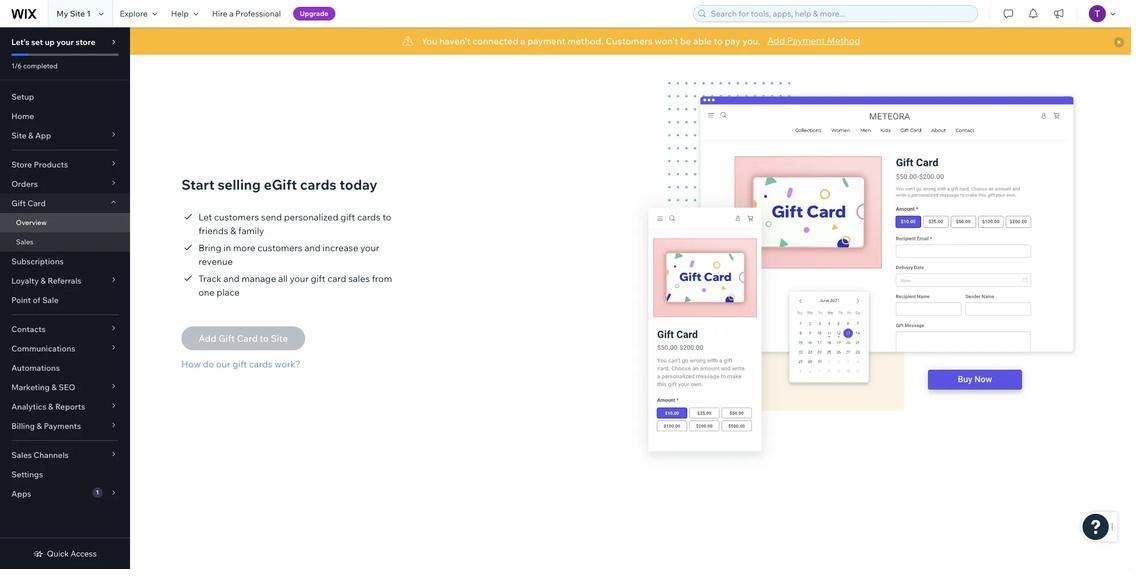 Task type: vqa. For each thing, say whether or not it's contained in the screenshot.
No
no



Task type: locate. For each thing, give the bounding box(es) containing it.
sales
[[348, 273, 370, 285]]

0 horizontal spatial cards
[[249, 359, 272, 370]]

2 vertical spatial your
[[290, 273, 309, 285]]

a left payment
[[520, 35, 526, 47]]

alert
[[130, 27, 1131, 55]]

your right increase
[[360, 242, 379, 254]]

0 vertical spatial your
[[56, 37, 74, 47]]

site down home
[[11, 131, 26, 141]]

products
[[34, 160, 68, 170]]

1
[[87, 9, 91, 19], [96, 489, 99, 497]]

sales
[[16, 238, 33, 246], [11, 451, 32, 461]]

customers up all
[[258, 242, 302, 254]]

& for payments
[[37, 422, 42, 432]]

1 right my
[[87, 9, 91, 19]]

0 vertical spatial sales
[[16, 238, 33, 246]]

personalized
[[284, 212, 338, 223]]

0 vertical spatial site
[[70, 9, 85, 19]]

2 horizontal spatial gift
[[340, 212, 355, 223]]

how do our gift cards work? button
[[181, 358, 305, 371]]

our
[[216, 359, 230, 370]]

up
[[45, 37, 55, 47]]

1 vertical spatial your
[[360, 242, 379, 254]]

overview link
[[0, 213, 130, 233]]

sales inside dropdown button
[[11, 451, 32, 461]]

help button
[[164, 0, 205, 27]]

explore
[[120, 9, 148, 19]]

setup
[[11, 92, 34, 102]]

pay
[[725, 35, 740, 47]]

channels
[[34, 451, 69, 461]]

0 horizontal spatial 1
[[87, 9, 91, 19]]

overview
[[16, 218, 47, 227]]

1 vertical spatial sales
[[11, 451, 32, 461]]

& for app
[[28, 131, 33, 141]]

2 horizontal spatial your
[[360, 242, 379, 254]]

cards up personalized
[[300, 176, 337, 193]]

& left family
[[230, 225, 236, 237]]

1 down settings link
[[96, 489, 99, 497]]

0 horizontal spatial and
[[224, 273, 240, 285]]

0 horizontal spatial gift
[[232, 359, 247, 370]]

& right loyalty
[[41, 276, 46, 286]]

to inside let customers send personalized gift cards to friends & family bring in more customers and increase your revenue track and manage all your gift card sales from one place
[[383, 212, 391, 223]]

0 vertical spatial and
[[304, 242, 321, 254]]

1 vertical spatial to
[[383, 212, 391, 223]]

0 horizontal spatial to
[[383, 212, 391, 223]]

1 horizontal spatial gift
[[311, 273, 325, 285]]

1 horizontal spatial cards
[[300, 176, 337, 193]]

sales down "overview" at the top left
[[16, 238, 33, 246]]

& for referrals
[[41, 276, 46, 286]]

completed
[[23, 62, 58, 70]]

manage
[[242, 273, 276, 285]]

1 horizontal spatial site
[[70, 9, 85, 19]]

you.
[[743, 35, 761, 47]]

you haven't connected a payment method. customers won't be able to pay you.
[[421, 35, 761, 47]]

sales link
[[0, 233, 130, 252]]

1 vertical spatial cards
[[357, 212, 381, 223]]

0 vertical spatial to
[[714, 35, 723, 47]]

and left increase
[[304, 242, 321, 254]]

gift left "card"
[[311, 273, 325, 285]]

setup link
[[0, 87, 130, 107]]

how
[[181, 359, 201, 370]]

you
[[421, 35, 437, 47]]

& for reports
[[48, 402, 53, 412]]

customers up family
[[214, 212, 259, 223]]

0 vertical spatial a
[[229, 9, 234, 19]]

2 vertical spatial gift
[[232, 359, 247, 370]]

today
[[340, 176, 377, 193]]

1 horizontal spatial 1
[[96, 489, 99, 497]]

billing
[[11, 422, 35, 432]]

quick access
[[47, 549, 97, 560]]

bring
[[199, 242, 221, 254]]

analytics & reports
[[11, 402, 85, 412]]

1 horizontal spatial a
[[520, 35, 526, 47]]

loyalty & referrals
[[11, 276, 81, 286]]

sales channels
[[11, 451, 69, 461]]

cards down the today
[[357, 212, 381, 223]]

in
[[224, 242, 231, 254]]

store products button
[[0, 155, 130, 175]]

& left the app
[[28, 131, 33, 141]]

your inside sidebar element
[[56, 37, 74, 47]]

0 horizontal spatial your
[[56, 37, 74, 47]]

to
[[714, 35, 723, 47], [383, 212, 391, 223]]

& left reports
[[48, 402, 53, 412]]

1 horizontal spatial your
[[290, 273, 309, 285]]

and up place
[[224, 273, 240, 285]]

0 horizontal spatial site
[[11, 131, 26, 141]]

sale
[[42, 295, 59, 306]]

cards
[[300, 176, 337, 193], [357, 212, 381, 223], [249, 359, 272, 370]]

2 vertical spatial cards
[[249, 359, 272, 370]]

& right billing
[[37, 422, 42, 432]]

communications
[[11, 344, 75, 354]]

cards left the work?
[[249, 359, 272, 370]]

payment
[[528, 35, 566, 47]]

&
[[28, 131, 33, 141], [230, 225, 236, 237], [41, 276, 46, 286], [52, 383, 57, 393], [48, 402, 53, 412], [37, 422, 42, 432]]

1 vertical spatial site
[[11, 131, 26, 141]]

orders button
[[0, 175, 130, 194]]

and
[[304, 242, 321, 254], [224, 273, 240, 285]]

marketing & seo button
[[0, 378, 130, 398]]

your right up
[[56, 37, 74, 47]]

gift right our
[[232, 359, 247, 370]]

sales up settings
[[11, 451, 32, 461]]

work?
[[275, 359, 301, 370]]

card
[[28, 199, 46, 209]]

track
[[199, 273, 221, 285]]

a
[[229, 9, 234, 19], [520, 35, 526, 47]]

place
[[217, 287, 240, 298]]

payment
[[787, 35, 825, 46]]

contacts
[[11, 325, 46, 335]]

billing & payments
[[11, 422, 81, 432]]

customers
[[214, 212, 259, 223], [258, 242, 302, 254]]

alert containing add payment method
[[130, 27, 1131, 55]]

1/6 completed
[[11, 62, 58, 70]]

& left seo
[[52, 383, 57, 393]]

point of sale link
[[0, 291, 130, 310]]

gift inside button
[[232, 359, 247, 370]]

& inside popup button
[[48, 402, 53, 412]]

1 vertical spatial 1
[[96, 489, 99, 497]]

contacts button
[[0, 320, 130, 339]]

let
[[199, 212, 212, 223]]

0 vertical spatial cards
[[300, 176, 337, 193]]

site
[[70, 9, 85, 19], [11, 131, 26, 141]]

& inside let customers send personalized gift cards to friends & family bring in more customers and increase your revenue track and manage all your gift card sales from one place
[[230, 225, 236, 237]]

gift
[[340, 212, 355, 223], [311, 273, 325, 285], [232, 359, 247, 370]]

gift up increase
[[340, 212, 355, 223]]

0 vertical spatial 1
[[87, 9, 91, 19]]

site & app button
[[0, 126, 130, 145]]

site right my
[[70, 9, 85, 19]]

a right hire
[[229, 9, 234, 19]]

1 vertical spatial gift
[[311, 273, 325, 285]]

0 vertical spatial gift
[[340, 212, 355, 223]]

loyalty
[[11, 276, 39, 286]]

your right all
[[290, 273, 309, 285]]

2 horizontal spatial cards
[[357, 212, 381, 223]]

subscriptions
[[11, 257, 64, 267]]

customers
[[606, 35, 653, 47]]

app
[[35, 131, 51, 141]]

start selling egift cards today
[[181, 176, 377, 193]]



Task type: describe. For each thing, give the bounding box(es) containing it.
store products
[[11, 160, 68, 170]]

my
[[56, 9, 68, 19]]

marketing
[[11, 383, 50, 393]]

& for seo
[[52, 383, 57, 393]]

selling
[[218, 176, 261, 193]]

set
[[31, 37, 43, 47]]

sales channels button
[[0, 446, 130, 465]]

site & app
[[11, 131, 51, 141]]

cards inside let customers send personalized gift cards to friends & family bring in more customers and increase your revenue track and manage all your gift card sales from one place
[[357, 212, 381, 223]]

1 vertical spatial customers
[[258, 242, 302, 254]]

all
[[278, 273, 288, 285]]

apps
[[11, 489, 31, 500]]

0 vertical spatial customers
[[214, 212, 259, 223]]

connected
[[473, 35, 518, 47]]

haven't
[[439, 35, 471, 47]]

seo
[[59, 383, 75, 393]]

let's set up your store
[[11, 37, 95, 47]]

family
[[238, 225, 264, 237]]

settings link
[[0, 465, 130, 485]]

settings
[[11, 470, 43, 480]]

store
[[76, 37, 95, 47]]

add payment method
[[768, 35, 860, 46]]

how do our gift cards work?
[[181, 359, 301, 370]]

let customers send personalized gift cards to friends & family bring in more customers and increase your revenue track and manage all your gift card sales from one place
[[199, 212, 392, 298]]

method
[[827, 35, 860, 46]]

egift
[[264, 176, 297, 193]]

store
[[11, 160, 32, 170]]

payments
[[44, 422, 81, 432]]

card
[[328, 273, 346, 285]]

gift card
[[11, 199, 46, 209]]

analytics
[[11, 402, 46, 412]]

1 vertical spatial a
[[520, 35, 526, 47]]

Search for tools, apps, help & more... field
[[707, 6, 974, 22]]

be
[[680, 35, 691, 47]]

upgrade button
[[293, 7, 335, 21]]

add
[[768, 35, 785, 46]]

revenue
[[199, 256, 233, 268]]

let's
[[11, 37, 29, 47]]

upgrade
[[300, 9, 328, 18]]

increase
[[323, 242, 358, 254]]

more
[[233, 242, 255, 254]]

1/6
[[11, 62, 22, 70]]

point of sale
[[11, 295, 59, 306]]

communications button
[[0, 339, 130, 359]]

automations
[[11, 363, 60, 374]]

sales for sales channels
[[11, 451, 32, 461]]

help
[[171, 9, 189, 19]]

1 horizontal spatial and
[[304, 242, 321, 254]]

1 inside sidebar element
[[96, 489, 99, 497]]

able
[[693, 35, 712, 47]]

orders
[[11, 179, 38, 189]]

method.
[[568, 35, 604, 47]]

analytics & reports button
[[0, 398, 130, 417]]

friends
[[199, 225, 228, 237]]

1 vertical spatial and
[[224, 273, 240, 285]]

access
[[71, 549, 97, 560]]

automations link
[[0, 359, 130, 378]]

hire
[[212, 9, 228, 19]]

cards inside button
[[249, 359, 272, 370]]

quick
[[47, 549, 69, 560]]

0 horizontal spatial a
[[229, 9, 234, 19]]

one
[[199, 287, 215, 298]]

1 horizontal spatial to
[[714, 35, 723, 47]]

professional
[[235, 9, 281, 19]]

billing & payments button
[[0, 417, 130, 436]]

subscriptions link
[[0, 252, 130, 272]]

home
[[11, 111, 34, 122]]

home link
[[0, 107, 130, 126]]

hire a professional
[[212, 9, 281, 19]]

site inside dropdown button
[[11, 131, 26, 141]]

do
[[203, 359, 214, 370]]

send
[[261, 212, 282, 223]]

point
[[11, 295, 31, 306]]

from
[[372, 273, 392, 285]]

sidebar element
[[0, 27, 130, 570]]

quick access button
[[33, 549, 97, 560]]

marketing & seo
[[11, 383, 75, 393]]

loyalty & referrals button
[[0, 272, 130, 291]]

won't
[[655, 35, 678, 47]]

hire a professional link
[[205, 0, 288, 27]]

referrals
[[48, 276, 81, 286]]

sales for sales
[[16, 238, 33, 246]]

gift
[[11, 199, 26, 209]]



